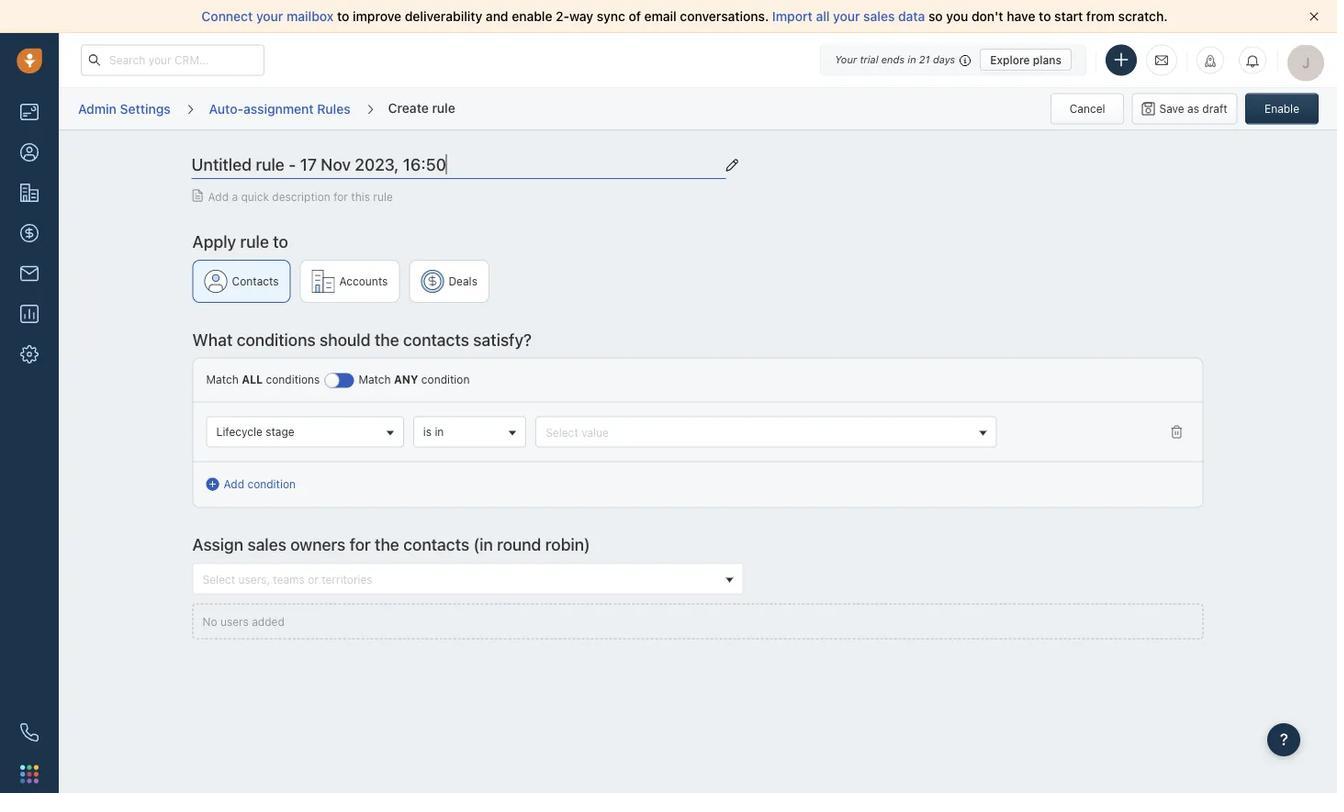 Task type: vqa. For each thing, say whether or not it's contained in the screenshot.
NO USERS ADDED
yes



Task type: describe. For each thing, give the bounding box(es) containing it.
21
[[920, 54, 930, 66]]

have
[[1007, 9, 1036, 24]]

rule for apply rule to
[[240, 232, 269, 251]]

match any condition
[[359, 373, 470, 386]]

you
[[947, 9, 969, 24]]

1 your from the left
[[256, 9, 283, 24]]

1 horizontal spatial in
[[908, 54, 917, 66]]

match for match all conditions
[[206, 373, 239, 386]]

quick
[[241, 190, 269, 203]]

send email image
[[1156, 53, 1169, 68]]

scratch.
[[1119, 9, 1168, 24]]

trial
[[860, 54, 879, 66]]

admin settings
[[78, 101, 171, 116]]

conversations.
[[680, 9, 769, 24]]

Enter a name for this rule text field
[[192, 152, 726, 179]]

1 vertical spatial condition
[[248, 478, 296, 491]]

save as draft button
[[1132, 93, 1238, 124]]

Search your CRM... text field
[[81, 45, 265, 76]]

mailbox
[[287, 9, 334, 24]]

don't
[[972, 9, 1004, 24]]

0 horizontal spatial to
[[273, 232, 288, 251]]

0 vertical spatial the
[[375, 330, 399, 349]]

enable button
[[1246, 93, 1319, 124]]

is in
[[423, 425, 444, 438]]

1 vertical spatial the
[[375, 535, 400, 555]]

owners
[[291, 535, 346, 555]]

lifecycle stage
[[216, 425, 295, 438]]

0 horizontal spatial for
[[334, 190, 348, 203]]

improve
[[353, 9, 402, 24]]

cancel
[[1070, 102, 1106, 115]]

should
[[320, 330, 371, 349]]

deals
[[449, 275, 478, 288]]

what conditions should the contacts satisfy?
[[193, 330, 532, 349]]

rule for create rule
[[432, 100, 456, 115]]

users
[[220, 616, 249, 628]]

admin settings link
[[77, 94, 172, 123]]

lifecycle stage button
[[206, 417, 404, 448]]

connect your mailbox link
[[202, 9, 337, 24]]

2 horizontal spatial to
[[1039, 9, 1052, 24]]

is in button
[[413, 417, 527, 448]]

0 vertical spatial conditions
[[237, 330, 316, 349]]

deals link
[[409, 260, 490, 303]]

1 horizontal spatial for
[[350, 535, 371, 555]]

connect
[[202, 9, 253, 24]]

connect your mailbox to improve deliverability and enable 2-way sync of email conversations. import all your sales data so you don't have to start from scratch.
[[202, 9, 1168, 24]]

added
[[252, 616, 285, 628]]

add condition link
[[206, 476, 296, 493]]

auto-
[[209, 101, 244, 116]]

explore
[[991, 53, 1030, 66]]

deliverability
[[405, 9, 483, 24]]

import
[[773, 9, 813, 24]]

phone image
[[20, 724, 39, 742]]

apply
[[193, 232, 236, 251]]

auto-assignment rules link
[[208, 94, 352, 123]]

save
[[1160, 102, 1185, 115]]

import all your sales data link
[[773, 9, 929, 24]]

(in
[[474, 535, 493, 555]]

stage
[[266, 425, 295, 438]]

as
[[1188, 102, 1200, 115]]

all
[[816, 9, 830, 24]]

draft
[[1203, 102, 1228, 115]]

rules
[[317, 101, 351, 116]]

from
[[1087, 9, 1115, 24]]

explore plans link
[[981, 49, 1072, 71]]

days
[[933, 54, 956, 66]]

settings
[[120, 101, 171, 116]]

your trial ends in 21 days
[[835, 54, 956, 66]]

this
[[351, 190, 370, 203]]



Task type: locate. For each thing, give the bounding box(es) containing it.
a
[[232, 190, 238, 203]]

condition
[[422, 373, 470, 386], [248, 478, 296, 491]]

assign sales owners for the contacts (in round robin)
[[193, 535, 590, 555]]

auto-assignment rules
[[209, 101, 351, 116]]

1 horizontal spatial sales
[[864, 9, 895, 24]]

add for add condition
[[224, 478, 244, 491]]

2 match from the left
[[359, 373, 391, 386]]

0 horizontal spatial condition
[[248, 478, 296, 491]]

plans
[[1033, 53, 1062, 66]]

robin)
[[546, 535, 590, 555]]

your
[[256, 9, 283, 24], [833, 9, 860, 24]]

match all conditions
[[206, 373, 320, 386]]

contacts up match any condition at top
[[403, 330, 469, 349]]

1 horizontal spatial match
[[359, 373, 391, 386]]

add for add a quick description for this rule
[[208, 190, 229, 203]]

to right mailbox
[[337, 9, 349, 24]]

contacts up "select users, teams or territories" search box at the bottom of page
[[404, 535, 470, 555]]

0 vertical spatial sales
[[864, 9, 895, 24]]

add left a
[[208, 190, 229, 203]]

1 horizontal spatial rule
[[373, 190, 393, 203]]

1 contacts from the top
[[403, 330, 469, 349]]

assignment
[[243, 101, 314, 116]]

to up contacts
[[273, 232, 288, 251]]

contacts link
[[193, 260, 291, 303]]

create
[[388, 100, 429, 115]]

contacts
[[232, 275, 279, 288]]

2 your from the left
[[833, 9, 860, 24]]

Select value search field
[[541, 423, 973, 442]]

of
[[629, 9, 641, 24]]

close image
[[1310, 12, 1319, 21]]

data
[[899, 9, 926, 24]]

2 vertical spatial rule
[[240, 232, 269, 251]]

the
[[375, 330, 399, 349], [375, 535, 400, 555]]

your right all
[[833, 9, 860, 24]]

the right owners at the left
[[375, 535, 400, 555]]

freshworks switcher image
[[20, 766, 39, 784]]

0 vertical spatial contacts
[[403, 330, 469, 349]]

1 vertical spatial for
[[350, 535, 371, 555]]

no
[[203, 616, 217, 628]]

email
[[645, 9, 677, 24]]

ends
[[882, 54, 905, 66]]

create rule
[[388, 100, 456, 115]]

contacts
[[403, 330, 469, 349], [404, 535, 470, 555]]

sales left data
[[864, 9, 895, 24]]

add
[[208, 190, 229, 203], [224, 478, 244, 491]]

rule right create
[[432, 100, 456, 115]]

add a quick description for this rule
[[208, 190, 393, 203]]

2-
[[556, 9, 570, 24]]

enable
[[512, 9, 553, 24]]

the right should
[[375, 330, 399, 349]]

for right owners at the left
[[350, 535, 371, 555]]

rule right the this
[[373, 190, 393, 203]]

cancel button
[[1051, 93, 1125, 124]]

sales
[[864, 9, 895, 24], [247, 535, 287, 555]]

match left the any
[[359, 373, 391, 386]]

so
[[929, 9, 943, 24]]

your left mailbox
[[256, 9, 283, 24]]

is
[[423, 425, 432, 438]]

in left '21'
[[908, 54, 917, 66]]

conditions right all
[[266, 373, 320, 386]]

all
[[242, 373, 263, 386]]

lifecycle
[[216, 425, 263, 438]]

0 vertical spatial add
[[208, 190, 229, 203]]

0 vertical spatial for
[[334, 190, 348, 203]]

round
[[497, 535, 542, 555]]

start
[[1055, 9, 1083, 24]]

0 vertical spatial rule
[[432, 100, 456, 115]]

1 vertical spatial conditions
[[266, 373, 320, 386]]

0 vertical spatial condition
[[422, 373, 470, 386]]

Select users, teams or territories search field
[[198, 570, 720, 589]]

to left the start
[[1039, 9, 1052, 24]]

for
[[334, 190, 348, 203], [350, 535, 371, 555]]

0 horizontal spatial sales
[[247, 535, 287, 555]]

conditions up match all conditions in the top left of the page
[[237, 330, 316, 349]]

save as draft
[[1160, 102, 1228, 115]]

to
[[337, 9, 349, 24], [1039, 9, 1052, 24], [273, 232, 288, 251]]

1 match from the left
[[206, 373, 239, 386]]

explore plans
[[991, 53, 1062, 66]]

description
[[272, 190, 331, 203]]

rule
[[432, 100, 456, 115], [373, 190, 393, 203], [240, 232, 269, 251]]

admin
[[78, 101, 117, 116]]

any
[[394, 373, 418, 386]]

1 horizontal spatial to
[[337, 9, 349, 24]]

your
[[835, 54, 857, 66]]

satisfy?
[[473, 330, 532, 349]]

sync
[[597, 9, 625, 24]]

condition down stage
[[248, 478, 296, 491]]

accounts
[[340, 275, 388, 288]]

1 vertical spatial rule
[[373, 190, 393, 203]]

add condition
[[224, 478, 296, 491]]

1 vertical spatial in
[[435, 425, 444, 438]]

match for match any condition
[[359, 373, 391, 386]]

add down lifecycle
[[224, 478, 244, 491]]

0 horizontal spatial your
[[256, 9, 283, 24]]

sales right assign
[[247, 535, 287, 555]]

what
[[193, 330, 233, 349]]

no users added
[[203, 616, 285, 628]]

match
[[206, 373, 239, 386], [359, 373, 391, 386]]

in inside button
[[435, 425, 444, 438]]

accounts link
[[300, 260, 400, 303]]

condition right the any
[[422, 373, 470, 386]]

enable
[[1265, 102, 1300, 115]]

1 vertical spatial contacts
[[404, 535, 470, 555]]

0 horizontal spatial in
[[435, 425, 444, 438]]

1 horizontal spatial condition
[[422, 373, 470, 386]]

0 horizontal spatial rule
[[240, 232, 269, 251]]

2 horizontal spatial rule
[[432, 100, 456, 115]]

phone element
[[11, 715, 48, 752]]

1 horizontal spatial your
[[833, 9, 860, 24]]

assign
[[193, 535, 243, 555]]

what's new image
[[1205, 55, 1217, 68]]

1 vertical spatial add
[[224, 478, 244, 491]]

conditions
[[237, 330, 316, 349], [266, 373, 320, 386]]

rule up contacts
[[240, 232, 269, 251]]

in
[[908, 54, 917, 66], [435, 425, 444, 438]]

1 vertical spatial sales
[[247, 535, 287, 555]]

0 vertical spatial in
[[908, 54, 917, 66]]

way
[[570, 9, 594, 24]]

in right 'is'
[[435, 425, 444, 438]]

for left the this
[[334, 190, 348, 203]]

and
[[486, 9, 509, 24]]

2 contacts from the top
[[404, 535, 470, 555]]

match left all
[[206, 373, 239, 386]]

apply rule to
[[193, 232, 288, 251]]

0 horizontal spatial match
[[206, 373, 239, 386]]



